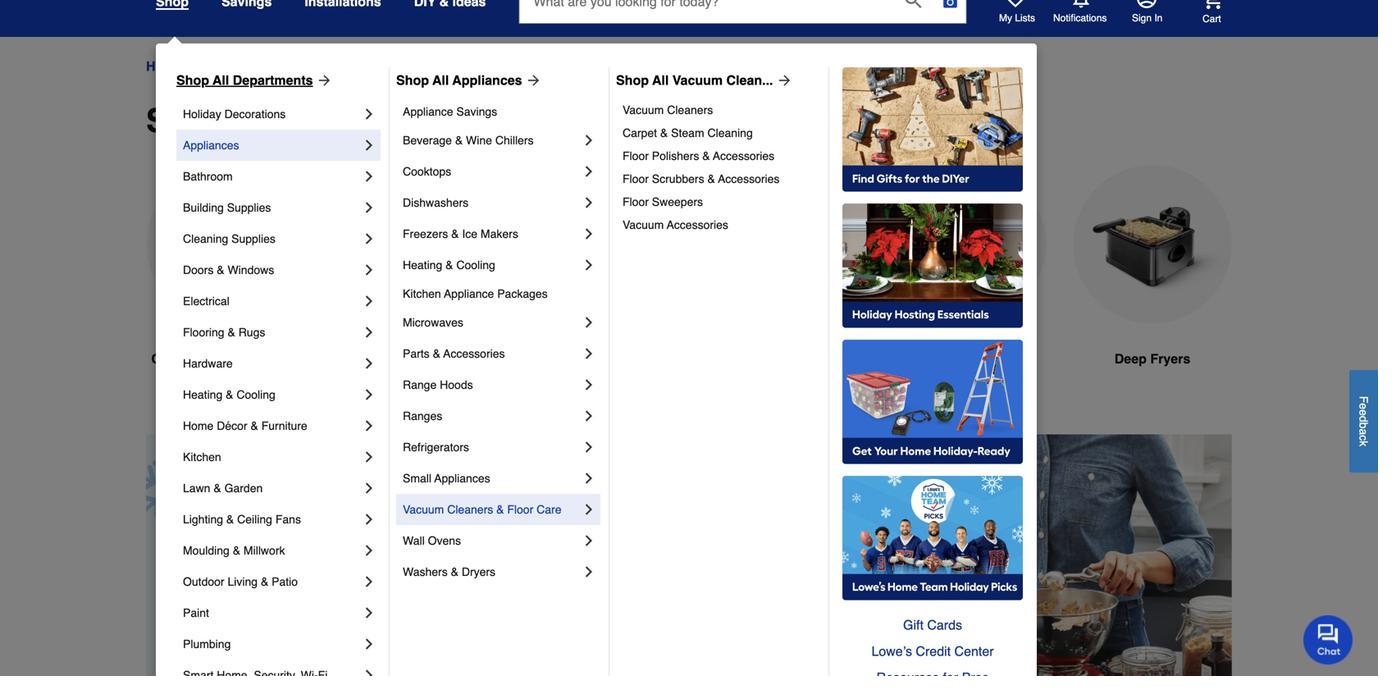 Task type: locate. For each thing, give the bounding box(es) containing it.
2 horizontal spatial all
[[652, 73, 669, 88]]

range hoods
[[403, 378, 473, 391]]

appliances link
[[197, 57, 267, 76], [183, 130, 361, 161]]

a
[[1357, 428, 1371, 435]]

floor up the floor sweepers
[[623, 172, 649, 185]]

shop up appliance savings
[[396, 73, 429, 88]]

flooring & rugs link
[[183, 317, 361, 348]]

shop inside shop all departments link
[[176, 73, 209, 88]]

floor left sweepers
[[623, 195, 649, 208]]

small up holiday decorations link
[[281, 59, 314, 74]]

chevron right image
[[361, 106, 377, 122], [581, 132, 597, 149], [361, 137, 377, 153], [581, 194, 597, 211], [361, 199, 377, 216], [581, 257, 597, 273], [361, 262, 377, 278], [361, 293, 377, 309], [581, 345, 597, 362], [361, 355, 377, 372], [581, 408, 597, 424], [581, 439, 597, 455], [361, 449, 377, 465], [361, 480, 377, 496], [361, 542, 377, 559], [361, 605, 377, 621], [361, 636, 377, 652], [361, 667, 377, 676]]

1 horizontal spatial small
[[281, 59, 314, 74]]

0 vertical spatial small
[[281, 59, 314, 74]]

1 horizontal spatial home
[[183, 419, 214, 432]]

a gray and stainless steel ninja air fryer. image
[[702, 165, 861, 324]]

cleaners
[[667, 103, 713, 117], [447, 503, 493, 516]]

1 vertical spatial supplies
[[231, 232, 276, 245]]

shop inside shop all appliances link
[[396, 73, 429, 88]]

vacuum for vacuum accessories
[[623, 218, 664, 231]]

chevron right image for flooring & rugs
[[361, 324, 377, 340]]

small down refrigerators
[[403, 472, 432, 485]]

ovens right wall
[[428, 534, 461, 547]]

flooring & rugs
[[183, 326, 265, 339]]

None search field
[[519, 0, 967, 39]]

0 horizontal spatial home
[[146, 59, 183, 74]]

beverage
[[403, 134, 452, 147]]

parts & accessories
[[403, 347, 505, 360]]

small appliances down refrigerators
[[403, 472, 490, 485]]

small up bathroom on the top left of the page
[[146, 102, 234, 139]]

appliance up microwaves link
[[444, 287, 494, 300]]

home inside "link"
[[183, 419, 214, 432]]

arrow right image inside shop all appliances link
[[522, 72, 542, 89]]

2 horizontal spatial shop
[[616, 73, 649, 88]]

1 horizontal spatial heating & cooling
[[403, 258, 495, 272]]

1 vertical spatial cooling
[[237, 388, 276, 401]]

small appliances down "departments"
[[146, 102, 417, 139]]

kitchen down freezers
[[403, 287, 441, 300]]

chevron right image for cleaning supplies
[[361, 231, 377, 247]]

appliances down "departments"
[[242, 102, 417, 139]]

range hoods link
[[403, 369, 581, 400]]

accessories up floor scrubbers & accessories link
[[713, 149, 775, 162]]

portable ice makers
[[349, 351, 473, 366]]

garden
[[224, 482, 263, 495]]

2 vertical spatial small
[[403, 472, 432, 485]]

vacuum cleaners & floor care
[[403, 503, 562, 516]]

windows
[[228, 263, 274, 276]]

shop up "vacuum cleaners" at top
[[616, 73, 649, 88]]

& right décor in the bottom left of the page
[[251, 419, 258, 432]]

1 horizontal spatial microwaves
[[403, 316, 463, 329]]

& right parts
[[433, 347, 441, 360]]

heating & cooling link up 'furniture'
[[183, 379, 361, 410]]

supplies inside cleaning supplies link
[[231, 232, 276, 245]]

ovens inside 'wall ovens' link
[[428, 534, 461, 547]]

1 horizontal spatial small appliances link
[[403, 463, 581, 494]]

microwaves up parts
[[403, 316, 463, 329]]

heating & cooling link up kitchen appliance packages
[[403, 249, 581, 281]]

countertop microwaves
[[151, 351, 300, 366]]

& left dryers
[[451, 565, 459, 578]]

0 vertical spatial makers
[[481, 227, 518, 240]]

cleaners up 'wall ovens' link
[[447, 503, 493, 516]]

doors & windows
[[183, 263, 274, 276]]

accessories
[[713, 149, 775, 162], [718, 172, 780, 185], [667, 218, 729, 231], [443, 347, 505, 360]]

arrow right image inside the shop all vacuum clean... link
[[773, 72, 793, 89]]

e up b
[[1357, 409, 1371, 416]]

heating & cooling up décor in the bottom left of the page
[[183, 388, 276, 401]]

supplies for cleaning supplies
[[231, 232, 276, 245]]

chevron right image for moulding & millwork
[[361, 542, 377, 559]]

1 horizontal spatial makers
[[481, 227, 518, 240]]

arrow right image inside shop all departments link
[[313, 72, 333, 89]]

hardware
[[183, 357, 233, 370]]

cards
[[927, 617, 962, 633]]

packages
[[497, 287, 548, 300]]

1 vertical spatial ovens
[[428, 534, 461, 547]]

ovens for toaster ovens
[[601, 351, 642, 366]]

plumbing
[[183, 638, 231, 651]]

0 vertical spatial ovens
[[601, 351, 642, 366]]

chevron right image for kitchen
[[361, 449, 377, 465]]

shop all departments
[[176, 73, 313, 88]]

vacuum up wall ovens
[[403, 503, 444, 516]]

chevron right image
[[581, 163, 597, 180], [361, 168, 377, 185], [581, 226, 597, 242], [361, 231, 377, 247], [581, 314, 597, 331], [361, 324, 377, 340], [581, 377, 597, 393], [361, 386, 377, 403], [361, 418, 377, 434], [581, 470, 597, 487], [581, 501, 597, 518], [361, 511, 377, 528], [581, 532, 597, 549], [581, 564, 597, 580], [361, 574, 377, 590]]

sign in button
[[1132, 0, 1163, 25]]

chevron right image for lawn & garden
[[361, 480, 377, 496]]

heating & cooling down freezers & ice makers
[[403, 258, 495, 272]]

0 horizontal spatial small
[[146, 102, 234, 139]]

heating & cooling
[[403, 258, 495, 272], [183, 388, 276, 401]]

& left rugs
[[228, 326, 235, 339]]

heating down 'hardware'
[[183, 388, 223, 401]]

home for home
[[146, 59, 183, 74]]

cleaning up the floor polishers & accessories link
[[708, 126, 753, 139]]

chevron right image for range hoods
[[581, 377, 597, 393]]

holiday hosting essentials. image
[[843, 203, 1023, 328]]

all up holiday decorations
[[213, 73, 229, 88]]

arrow right image for shop all vacuum clean...
[[773, 72, 793, 89]]

supplies up cleaning supplies
[[227, 201, 271, 214]]

b
[[1357, 422, 1371, 429]]

lowe's credit center
[[872, 644, 994, 659]]

gift cards link
[[843, 612, 1023, 638]]

ovens right 'toaster'
[[601, 351, 642, 366]]

microwaves link
[[403, 307, 581, 338]]

ovens inside toaster ovens link
[[601, 351, 642, 366]]

1 shop from the left
[[176, 73, 209, 88]]

appliances
[[197, 59, 267, 74], [317, 59, 381, 74], [452, 73, 522, 88], [242, 102, 417, 139], [183, 139, 239, 152], [434, 472, 490, 485]]

1 vertical spatial makers
[[427, 351, 473, 366]]

shop up holiday
[[176, 73, 209, 88]]

3 shop from the left
[[616, 73, 649, 88]]

appliance
[[403, 105, 453, 118], [444, 287, 494, 300]]

ice down dishwashers link
[[462, 227, 478, 240]]

chevron right image for electrical
[[361, 293, 377, 309]]

0 horizontal spatial heating & cooling
[[183, 388, 276, 401]]

1 horizontal spatial cleaners
[[667, 103, 713, 117]]

appliances link down decorations
[[183, 130, 361, 161]]

vacuum inside "link"
[[403, 503, 444, 516]]

fryers
[[1151, 351, 1191, 366]]

all inside the shop all vacuum clean... link
[[652, 73, 669, 88]]

0 vertical spatial supplies
[[227, 201, 271, 214]]

1 horizontal spatial ovens
[[601, 351, 642, 366]]

supplies inside building supplies link
[[227, 201, 271, 214]]

1 horizontal spatial all
[[433, 73, 449, 88]]

vacuum for vacuum cleaners
[[623, 103, 664, 117]]

1 vertical spatial cleaning
[[183, 232, 228, 245]]

1 horizontal spatial ice
[[462, 227, 478, 240]]

floor inside "link"
[[507, 503, 534, 516]]

1 vertical spatial heating
[[183, 388, 223, 401]]

lighting & ceiling fans
[[183, 513, 301, 526]]

chevron right image for parts & accessories
[[581, 345, 597, 362]]

ovens
[[601, 351, 642, 366], [428, 534, 461, 547]]

2 vertical spatial small appliances
[[403, 472, 490, 485]]

1 horizontal spatial shop
[[396, 73, 429, 88]]

0 horizontal spatial cleaners
[[447, 503, 493, 516]]

1 vertical spatial home
[[183, 419, 214, 432]]

kitchen appliance packages link
[[403, 281, 597, 307]]

rugs
[[239, 326, 265, 339]]

appliance savings
[[403, 105, 497, 118]]

vacuum down the floor sweepers
[[623, 218, 664, 231]]

cooling up home décor & furniture
[[237, 388, 276, 401]]

cleaners inside "link"
[[447, 503, 493, 516]]

chevron right image for refrigerators
[[581, 439, 597, 455]]

building
[[183, 201, 224, 214]]

ice up range
[[406, 351, 424, 366]]

1 horizontal spatial kitchen
[[403, 287, 441, 300]]

0 horizontal spatial kitchen
[[183, 450, 221, 464]]

freezers & ice makers link
[[403, 218, 581, 249]]

0 vertical spatial home
[[146, 59, 183, 74]]

makers up hoods
[[427, 351, 473, 366]]

3 all from the left
[[652, 73, 669, 88]]

0 vertical spatial heating & cooling link
[[403, 249, 581, 281]]

0 horizontal spatial heating & cooling link
[[183, 379, 361, 410]]

deep fryers link
[[1073, 165, 1232, 408]]

chevron right image for building supplies
[[361, 199, 377, 216]]

floor left care at the left of the page
[[507, 503, 534, 516]]

all up appliance savings
[[433, 73, 449, 88]]

a stainless steel toaster oven. image
[[517, 165, 676, 324]]

lists
[[1015, 12, 1035, 24]]

floor down carpet
[[623, 149, 649, 162]]

blenders
[[939, 351, 995, 366]]

lawn & garden
[[183, 482, 263, 495]]

1 vertical spatial heating & cooling link
[[183, 379, 361, 410]]

deep
[[1115, 351, 1147, 366]]

microwaves down flooring & rugs "link"
[[226, 351, 300, 366]]

0 horizontal spatial heating
[[183, 388, 223, 401]]

a chefman stainless steel deep fryer. image
[[1073, 165, 1232, 324]]

small appliances up holiday decorations link
[[281, 59, 381, 74]]

lighting & ceiling fans link
[[183, 504, 361, 535]]

chevron right image for bathroom
[[361, 168, 377, 185]]

0 vertical spatial cleaners
[[667, 103, 713, 117]]

appliance up beverage
[[403, 105, 453, 118]]

0 horizontal spatial shop
[[176, 73, 209, 88]]

floor scrubbers & accessories link
[[623, 167, 817, 190]]

kitchen up "lawn"
[[183, 450, 221, 464]]

outdoor living & patio link
[[183, 566, 361, 597]]

cooling up kitchen appliance packages
[[456, 258, 495, 272]]

home link
[[146, 57, 183, 76]]

search image
[[905, 0, 922, 8]]

refrigerators
[[403, 441, 469, 454]]

kitchen
[[403, 287, 441, 300], [183, 450, 221, 464]]

chevron right image for dishwashers
[[581, 194, 597, 211]]

& up floor sweepers link
[[708, 172, 715, 185]]

bathroom link
[[183, 161, 361, 192]]

arrow right image
[[313, 72, 333, 89], [522, 72, 542, 89], [773, 72, 793, 89], [1202, 570, 1218, 586]]

care
[[537, 503, 562, 516]]

range
[[403, 378, 437, 391]]

0 vertical spatial appliances link
[[197, 57, 267, 76]]

0 horizontal spatial cooling
[[237, 388, 276, 401]]

0 horizontal spatial all
[[213, 73, 229, 88]]

2 shop from the left
[[396, 73, 429, 88]]

0 vertical spatial heating & cooling
[[403, 258, 495, 272]]

& right doors
[[217, 263, 224, 276]]

1 horizontal spatial cooling
[[456, 258, 495, 272]]

kitchen link
[[183, 441, 361, 473]]

flooring
[[183, 326, 224, 339]]

1 vertical spatial small appliances
[[146, 102, 417, 139]]

camera image
[[942, 0, 959, 10]]

&
[[660, 126, 668, 139], [455, 134, 463, 147], [703, 149, 710, 162], [708, 172, 715, 185], [451, 227, 459, 240], [446, 258, 453, 272], [217, 263, 224, 276], [228, 326, 235, 339], [433, 347, 441, 360], [226, 388, 233, 401], [251, 419, 258, 432], [214, 482, 221, 495], [496, 503, 504, 516], [226, 513, 234, 526], [233, 544, 240, 557], [451, 565, 459, 578], [261, 575, 269, 588]]

chevron right image for doors & windows
[[361, 262, 377, 278]]

lawn & garden link
[[183, 473, 361, 504]]

0 vertical spatial appliance
[[403, 105, 453, 118]]

heating & cooling link
[[403, 249, 581, 281], [183, 379, 361, 410]]

vacuum up vacuum cleaners link
[[673, 73, 723, 88]]

1 vertical spatial heating & cooling
[[183, 388, 276, 401]]

makers down dishwashers link
[[481, 227, 518, 240]]

vacuum up carpet
[[623, 103, 664, 117]]

kitchen for kitchen appliance packages
[[403, 287, 441, 300]]

0 horizontal spatial microwaves
[[226, 351, 300, 366]]

outdoor living & patio
[[183, 575, 298, 588]]

cooktops
[[403, 165, 451, 178]]

arrow right image for shop all appliances
[[522, 72, 542, 89]]

0 vertical spatial small appliances
[[281, 59, 381, 74]]

chevron right image for vacuum cleaners & floor care
[[581, 501, 597, 518]]

doors & windows link
[[183, 254, 361, 286]]

& left millwork
[[233, 544, 240, 557]]

small appliances for the bottommost small appliances link
[[403, 472, 490, 485]]

all up "vacuum cleaners" at top
[[652, 73, 669, 88]]

& right freezers
[[451, 227, 459, 240]]

moulding
[[183, 544, 230, 557]]

all inside shop all appliances link
[[433, 73, 449, 88]]

1 all from the left
[[213, 73, 229, 88]]

c
[[1357, 435, 1371, 441]]

chevron right image for small appliances
[[581, 470, 597, 487]]

heating down freezers
[[403, 258, 442, 272]]

1 horizontal spatial heating & cooling link
[[403, 249, 581, 281]]

home décor & furniture link
[[183, 410, 361, 441]]

all inside shop all departments link
[[213, 73, 229, 88]]

lowe's home improvement notification center image
[[1072, 0, 1091, 8]]

washers
[[403, 565, 448, 578]]

credit
[[916, 644, 951, 659]]

holiday decorations link
[[183, 98, 361, 130]]

chevron right image for paint
[[361, 605, 377, 621]]

e
[[1357, 403, 1371, 409], [1357, 409, 1371, 416]]

0 vertical spatial ice
[[462, 227, 478, 240]]

0 horizontal spatial ovens
[[428, 534, 461, 547]]

kitchen for kitchen
[[183, 450, 221, 464]]

chevron right image for appliances
[[361, 137, 377, 153]]

small appliances link up the "vacuum cleaners & floor care"
[[403, 463, 581, 494]]

Search Query text field
[[520, 0, 892, 23]]

living
[[228, 575, 258, 588]]

0 horizontal spatial cleaning
[[183, 232, 228, 245]]

shop inside the shop all vacuum clean... link
[[616, 73, 649, 88]]

wine
[[466, 134, 492, 147]]

1 vertical spatial cleaners
[[447, 503, 493, 516]]

supplies
[[227, 201, 271, 214], [231, 232, 276, 245]]

1 horizontal spatial heating
[[403, 258, 442, 272]]

0 vertical spatial heating
[[403, 258, 442, 272]]

2 all from the left
[[433, 73, 449, 88]]

1 vertical spatial kitchen
[[183, 450, 221, 464]]

hardware link
[[183, 348, 361, 379]]

kitchen inside "link"
[[183, 450, 221, 464]]

0 vertical spatial kitchen
[[403, 287, 441, 300]]

appliances link up holiday decorations
[[197, 57, 267, 76]]

e up d
[[1357, 403, 1371, 409]]

0 vertical spatial small appliances link
[[281, 57, 381, 76]]

toaster ovens
[[551, 351, 642, 366]]

sign
[[1132, 12, 1152, 24]]

cleaners up carpet & steam cleaning
[[667, 103, 713, 117]]

small appliances link up holiday decorations link
[[281, 57, 381, 76]]

supplies up windows
[[231, 232, 276, 245]]

0 horizontal spatial ice
[[406, 351, 424, 366]]

d
[[1357, 416, 1371, 422]]

1 horizontal spatial cleaning
[[708, 126, 753, 139]]

chevron right image for plumbing
[[361, 636, 377, 652]]

microwaves
[[403, 316, 463, 329], [226, 351, 300, 366]]

wall
[[403, 534, 425, 547]]

accessories down sweepers
[[667, 218, 729, 231]]

cleaning down building
[[183, 232, 228, 245]]

gift
[[903, 617, 924, 633]]

0 horizontal spatial makers
[[427, 351, 473, 366]]



Task type: describe. For each thing, give the bounding box(es) containing it.
cleaning supplies link
[[183, 223, 361, 254]]

all for appliances
[[433, 73, 449, 88]]

heating for bottommost the heating & cooling link
[[183, 388, 223, 401]]

cart
[[1203, 13, 1221, 24]]

chevron right image for beverage & wine chillers
[[581, 132, 597, 149]]

moulding & millwork link
[[183, 535, 361, 566]]

floor for floor scrubbers & accessories
[[623, 172, 649, 185]]

building supplies
[[183, 201, 271, 214]]

chevron right image for ranges
[[581, 408, 597, 424]]

1 vertical spatial ice
[[406, 351, 424, 366]]

shop for shop all vacuum clean...
[[616, 73, 649, 88]]

patio
[[272, 575, 298, 588]]

holiday
[[183, 107, 221, 121]]

chevron right image for wall ovens
[[581, 532, 597, 549]]

countertop microwaves link
[[146, 165, 305, 408]]

paint
[[183, 606, 209, 619]]

scrubbers
[[652, 172, 704, 185]]

appliances right "departments"
[[317, 59, 381, 74]]

chevron right image for home décor & furniture
[[361, 418, 377, 434]]

& left the ceiling
[[226, 513, 234, 526]]

vacuum accessories link
[[623, 213, 817, 236]]

ranges link
[[403, 400, 581, 432]]

polishers
[[652, 149, 699, 162]]

& down "vacuum cleaners" at top
[[660, 126, 668, 139]]

my lists link
[[999, 0, 1035, 25]]

appliances up holiday decorations
[[197, 59, 267, 74]]

appliances up the "vacuum cleaners & floor care"
[[434, 472, 490, 485]]

& up décor in the bottom left of the page
[[226, 388, 233, 401]]

toaster
[[551, 351, 598, 366]]

vacuum cleaners link
[[623, 98, 817, 121]]

a gray ninja blender. image
[[888, 165, 1047, 324]]

0 horizontal spatial small appliances link
[[281, 57, 381, 76]]

f e e d b a c k button
[[1350, 370, 1378, 472]]

accessories up floor sweepers link
[[718, 172, 780, 185]]

shop all vacuum clean...
[[616, 73, 773, 88]]

floor polishers & accessories
[[623, 149, 775, 162]]

arrow right image for shop all departments
[[313, 72, 333, 89]]

get your home holiday-ready. image
[[843, 340, 1023, 464]]

countertop
[[151, 351, 222, 366]]

appliance savings link
[[403, 98, 597, 125]]

departments
[[233, 73, 313, 88]]

lowe's home improvement account image
[[1137, 0, 1157, 8]]

freezers & ice makers
[[403, 227, 518, 240]]

chevron right image for microwaves
[[581, 314, 597, 331]]

clean...
[[727, 73, 773, 88]]

doors
[[183, 263, 214, 276]]

shop for shop all departments
[[176, 73, 209, 88]]

& up floor scrubbers & accessories
[[703, 149, 710, 162]]

lowe's credit center link
[[843, 638, 1023, 665]]

chevron right image for cooktops
[[581, 163, 597, 180]]

plumbing link
[[183, 628, 361, 660]]

portable
[[349, 351, 402, 366]]

1 vertical spatial appliance
[[444, 287, 494, 300]]

carpet & steam cleaning
[[623, 126, 753, 139]]

dryers
[[462, 565, 496, 578]]

chevron right image for washers & dryers
[[581, 564, 597, 580]]

a silver-colored new air portable ice maker. image
[[331, 165, 491, 324]]

chevron right image for outdoor living & patio
[[361, 574, 377, 590]]

& left patio
[[261, 575, 269, 588]]

freezers
[[403, 227, 448, 240]]

cleaners for vacuum cleaners & floor care
[[447, 503, 493, 516]]

makers inside portable ice makers link
[[427, 351, 473, 366]]

washers & dryers link
[[403, 556, 581, 587]]

home décor & furniture
[[183, 419, 307, 432]]

chevron right image for lighting & ceiling fans
[[361, 511, 377, 528]]

chat invite button image
[[1304, 615, 1354, 665]]

supplies for building supplies
[[227, 201, 271, 214]]

shop all appliances
[[396, 73, 522, 88]]

chevron right image for heating & cooling
[[361, 386, 377, 403]]

floor for floor polishers & accessories
[[623, 149, 649, 162]]

shop all appliances link
[[396, 71, 542, 90]]

1 e from the top
[[1357, 403, 1371, 409]]

moulding & millwork
[[183, 544, 285, 557]]

2 e from the top
[[1357, 409, 1371, 416]]

0 vertical spatial cooling
[[456, 258, 495, 272]]

k
[[1357, 441, 1371, 446]]

center
[[955, 644, 994, 659]]

appliances up bathroom on the top left of the page
[[183, 139, 239, 152]]

lighting
[[183, 513, 223, 526]]

holiday decorations
[[183, 107, 286, 121]]

1 vertical spatial microwaves
[[226, 351, 300, 366]]

floor for floor sweepers
[[623, 195, 649, 208]]

lowe's
[[872, 644, 912, 659]]

blenders link
[[888, 165, 1047, 408]]

cart button
[[1180, 0, 1222, 25]]

building supplies link
[[183, 192, 361, 223]]

lawn
[[183, 482, 210, 495]]

1 vertical spatial small appliances link
[[403, 463, 581, 494]]

0 vertical spatial cleaning
[[708, 126, 753, 139]]

& up 'wall ovens' link
[[496, 503, 504, 516]]

ovens for wall ovens
[[428, 534, 461, 547]]

shop for shop all appliances
[[396, 73, 429, 88]]

dishwashers
[[403, 196, 469, 209]]

appliances up savings at the left top
[[452, 73, 522, 88]]

& down freezers & ice makers
[[446, 258, 453, 272]]

savings
[[456, 105, 497, 118]]

ceiling
[[237, 513, 272, 526]]

2 horizontal spatial small
[[403, 472, 432, 485]]

in
[[1155, 12, 1163, 24]]

lowe's home team holiday picks. image
[[843, 476, 1023, 601]]

1 vertical spatial small
[[146, 102, 234, 139]]

wall ovens
[[403, 534, 461, 547]]

electrical link
[[183, 286, 361, 317]]

furniture
[[261, 419, 307, 432]]

1 vertical spatial appliances link
[[183, 130, 361, 161]]

parts
[[403, 347, 430, 360]]

chevron right image for freezers & ice makers
[[581, 226, 597, 242]]

accessories up range hoods link
[[443, 347, 505, 360]]

toaster ovens link
[[517, 165, 676, 408]]

lowe's home improvement lists image
[[1006, 0, 1026, 8]]

steam
[[671, 126, 704, 139]]

ranges
[[403, 409, 442, 423]]

electrical
[[183, 295, 230, 308]]

& left wine
[[455, 134, 463, 147]]

heating & cooling for right the heating & cooling link
[[403, 258, 495, 272]]

vacuum for vacuum cleaners & floor care
[[403, 503, 444, 516]]

paint link
[[183, 597, 361, 628]]

heating for right the heating & cooling link
[[403, 258, 442, 272]]

advertisement region
[[146, 434, 1232, 676]]

all for vacuum
[[652, 73, 669, 88]]

find gifts for the diyer. image
[[843, 67, 1023, 192]]

my lists
[[999, 12, 1035, 24]]

chevron right image for holiday decorations
[[361, 106, 377, 122]]

gift cards
[[903, 617, 962, 633]]

cooktops link
[[403, 156, 581, 187]]

chevron right image for heating & cooling
[[581, 257, 597, 273]]

cleaners for vacuum cleaners
[[667, 103, 713, 117]]

all for departments
[[213, 73, 229, 88]]

sign in
[[1132, 12, 1163, 24]]

& right "lawn"
[[214, 482, 221, 495]]

0 vertical spatial microwaves
[[403, 316, 463, 329]]

heating & cooling for bottommost the heating & cooling link
[[183, 388, 276, 401]]

makers inside freezers & ice makers link
[[481, 227, 518, 240]]

vacuum cleaners & floor care link
[[403, 494, 581, 525]]

hoods
[[440, 378, 473, 391]]

kitchen appliance packages
[[403, 287, 548, 300]]

outdoor
[[183, 575, 224, 588]]

floor sweepers
[[623, 195, 703, 208]]

lowe's home improvement cart image
[[1203, 0, 1222, 9]]

chevron right image for hardware
[[361, 355, 377, 372]]

a black and stainless steel countertop microwave. image
[[146, 165, 305, 324]]

small appliances for the left small appliances link
[[281, 59, 381, 74]]

beverage & wine chillers link
[[403, 125, 581, 156]]

notifications
[[1053, 12, 1107, 24]]

carpet
[[623, 126, 657, 139]]

deep fryers
[[1115, 351, 1191, 366]]

home for home décor & furniture
[[183, 419, 214, 432]]

f e e d b a c k
[[1357, 396, 1371, 446]]

wall ovens link
[[403, 525, 581, 556]]



Task type: vqa. For each thing, say whether or not it's contained in the screenshot.
colors
no



